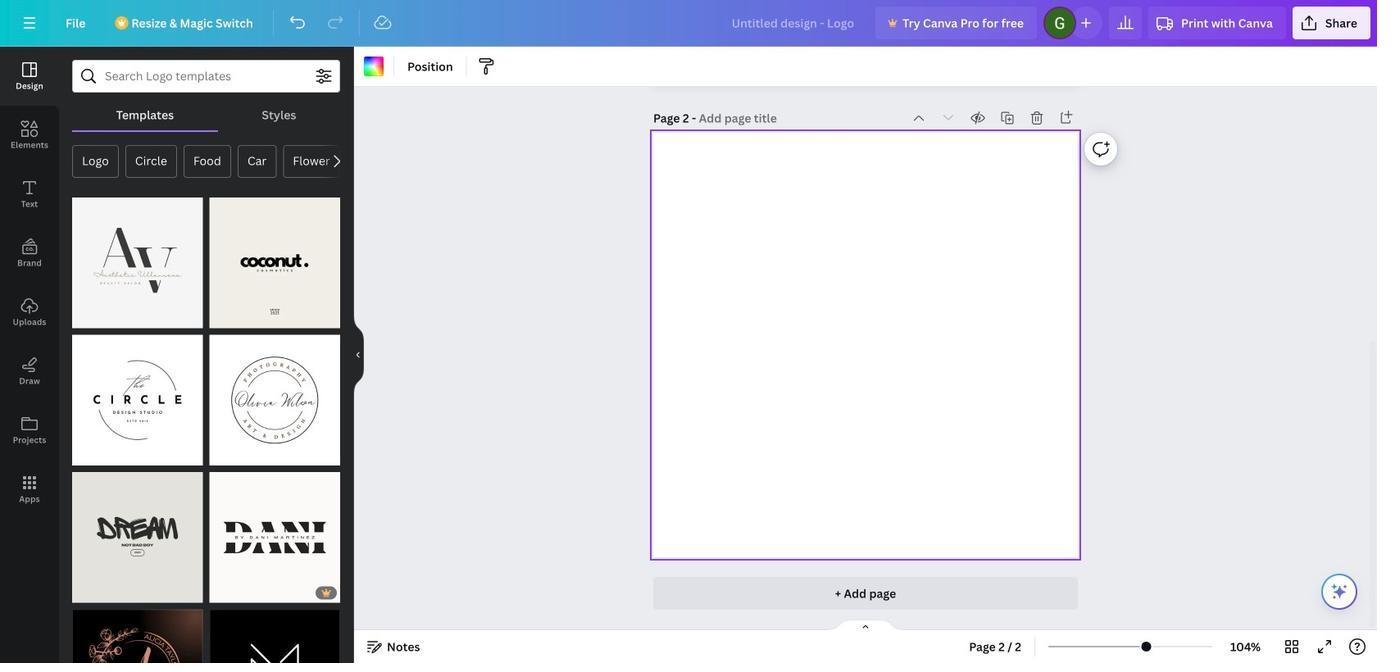 Task type: locate. For each thing, give the bounding box(es) containing it.
Zoom button
[[1219, 634, 1273, 660]]

elegant circle signature photography logo image
[[209, 335, 340, 466]]

rose gold elegant monogram floral circular logo group
[[72, 600, 203, 663]]

white black m letter design business identity for digital design company logo group
[[209, 600, 340, 663]]

side panel tab list
[[0, 47, 59, 519]]

black and white aesthetic minimalist modern simple typography coconut cosmetics logo group
[[209, 188, 340, 328]]

black & white minimalist aesthetic initials font logo image
[[72, 198, 203, 328]]

black & white minimalist aesthetic initials font logo group
[[72, 188, 203, 328]]

free simple modern circle design studio logo group
[[72, 325, 203, 466]]

hide image
[[353, 316, 364, 394]]

show pages image
[[826, 619, 905, 632]]

black and white aesthetic minimalist modern simple typography coconut cosmetics logo image
[[209, 198, 340, 328]]



Task type: vqa. For each thing, say whether or not it's contained in the screenshot.
status
no



Task type: describe. For each thing, give the bounding box(es) containing it.
free simple modern circle design studio logo image
[[72, 335, 203, 466]]

ivory black luxury minimalist personal name logo group
[[209, 472, 340, 603]]

main menu bar
[[0, 0, 1377, 47]]

Page title text field
[[699, 110, 779, 126]]

#ffffff image
[[364, 57, 384, 76]]

Search Logo templates search field
[[105, 61, 307, 92]]

white black m letter design business identity for digital design company logo image
[[209, 610, 340, 663]]

modern minimalist graffiti dream brand logo group
[[72, 462, 203, 603]]

canva assistant image
[[1330, 582, 1350, 602]]

Design title text field
[[719, 7, 869, 39]]

elegant circle signature photography logo group
[[209, 335, 340, 466]]



